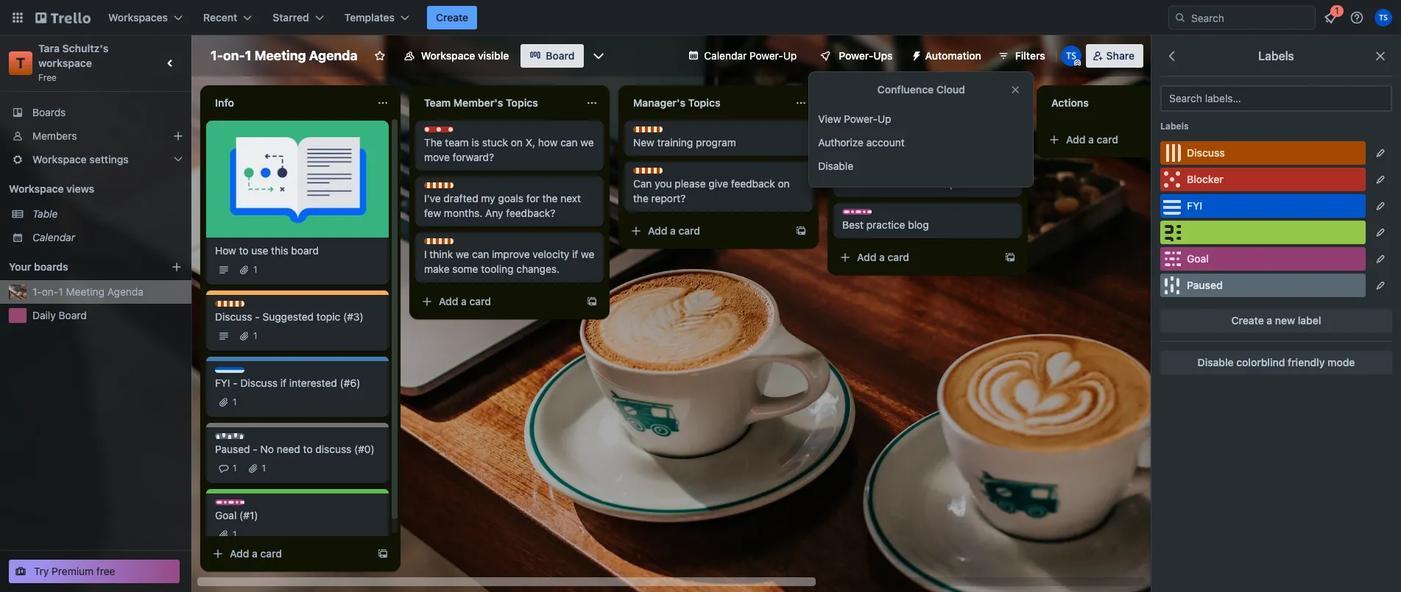 Task type: vqa. For each thing, say whether or not it's contained in the screenshot.
the middle -
yes



Task type: locate. For each thing, give the bounding box(es) containing it.
0 vertical spatial 1-
[[211, 48, 223, 63]]

power-ups
[[839, 49, 893, 62]]

filters
[[1016, 49, 1046, 62]]

0 horizontal spatial on
[[511, 136, 523, 149]]

months.
[[444, 207, 483, 220]]

2 horizontal spatial create from template… image
[[1005, 252, 1017, 264]]

power- for calendar
[[750, 49, 784, 62]]

topics up discuss new training program
[[688, 96, 721, 109]]

discuss for discuss i've drafted my goals for the next few months. any feedback?
[[439, 183, 472, 194]]

members
[[32, 130, 77, 142]]

i think we can improve velocity if we make some tooling changes. link
[[424, 248, 595, 277]]

can up the "some"
[[472, 248, 489, 261]]

board
[[291, 245, 319, 257]]

fyi for fyi
[[1187, 200, 1203, 212]]

board link
[[521, 44, 584, 68]]

recent button
[[195, 6, 261, 29]]

1 down recent dropdown button
[[245, 48, 252, 63]]

0 horizontal spatial topics
[[506, 96, 538, 109]]

add a card down the "some"
[[439, 295, 491, 308]]

manager's
[[633, 96, 686, 109]]

1 vertical spatial -
[[233, 377, 238, 390]]

create from template… image for can you please give feedback on the report?
[[796, 225, 807, 237]]

0 horizontal spatial on-
[[42, 286, 58, 298]]

1 horizontal spatial 1-
[[211, 48, 223, 63]]

disable inside button
[[1198, 357, 1234, 369]]

calendar down table
[[32, 231, 75, 244]]

1 vertical spatial labels
[[1161, 121, 1189, 132]]

1- down recent
[[211, 48, 223, 63]]

add for can you please give feedback on the report?
[[648, 225, 668, 237]]

topics
[[506, 96, 538, 109], [688, 96, 721, 109]]

workspace
[[38, 57, 92, 69]]

recent
[[203, 11, 237, 24]]

0 vertical spatial meeting
[[255, 48, 306, 63]]

1 horizontal spatial color: red, title: "blocker" element
[[1161, 168, 1366, 192]]

can right how
[[561, 136, 578, 149]]

team
[[424, 96, 451, 109]]

1 vertical spatial up
[[878, 113, 892, 125]]

0 vertical spatial can
[[561, 136, 578, 149]]

1 vertical spatial 1-on-1 meeting agenda
[[32, 286, 144, 298]]

the inside discuss i've drafted my goals for the next few months. any feedback?
[[543, 192, 558, 205]]

1-
[[211, 48, 223, 63], [32, 286, 42, 298]]

color: orange, title: "discuss" element up report?
[[633, 168, 682, 179]]

2 vertical spatial workspace
[[9, 183, 64, 195]]

1 vertical spatial if
[[280, 377, 287, 390]]

1 down "discuss discuss - suggested topic (#3)"
[[253, 331, 258, 342]]

up inside "link"
[[878, 113, 892, 125]]

card down report?
[[679, 225, 701, 237]]

suggested
[[263, 311, 314, 323]]

color: orange, title: "discuss" element up make
[[424, 239, 472, 250]]

1 vertical spatial 1-
[[32, 286, 42, 298]]

color: red, title: "blocker" element up the move
[[424, 127, 471, 138]]

meeting
[[255, 48, 306, 63], [66, 286, 105, 298]]

time
[[883, 136, 904, 149]]

0 horizontal spatial the
[[543, 192, 558, 205]]

practice
[[867, 219, 906, 231]]

to right need
[[303, 443, 313, 456]]

add a card button down actions text box
[[1043, 128, 1208, 152]]

premium
[[52, 566, 94, 578]]

calendar inside 'calendar' link
[[32, 231, 75, 244]]

add down '(#1)'
[[230, 548, 249, 561]]

0 horizontal spatial meeting
[[66, 286, 105, 298]]

1 down fyi fyi - discuss if interested (#6) on the bottom left of the page
[[233, 397, 237, 408]]

labels down actions text box
[[1161, 121, 1189, 132]]

1 horizontal spatial agenda
[[309, 48, 358, 63]]

board right the daily
[[59, 309, 87, 322]]

your boards with 2 items element
[[9, 259, 149, 276]]

calendar power-up link
[[679, 44, 806, 68]]

1 vertical spatial workspace
[[32, 153, 87, 166]]

0 horizontal spatial up
[[784, 49, 797, 62]]

0 horizontal spatial create
[[436, 11, 469, 24]]

power-
[[750, 49, 784, 62], [839, 49, 874, 62], [844, 113, 878, 125]]

create up workspace visible button
[[436, 11, 469, 24]]

create a new label button
[[1161, 309, 1393, 333]]

on right feedback
[[778, 178, 790, 190]]

color: red, title: "blocker" element up color: bold lime, title: none element
[[1161, 168, 1366, 192]]

add a card button down blog
[[834, 246, 999, 270]]

1 vertical spatial disable
[[1198, 357, 1234, 369]]

to left use
[[239, 245, 249, 257]]

1 vertical spatial color: blue, title: "fyi" element
[[215, 368, 245, 379]]

discuss inside 'discuss i think we can improve velocity if we make some tooling changes.'
[[439, 239, 472, 250]]

on left x,
[[511, 136, 523, 149]]

agenda inside board name text box
[[309, 48, 358, 63]]

discuss i think we can improve velocity if we make some tooling changes.
[[424, 239, 595, 275]]

create left new
[[1232, 315, 1265, 327]]

add a card
[[1067, 133, 1119, 146], [648, 225, 701, 237], [857, 251, 910, 264], [439, 295, 491, 308], [230, 548, 282, 561]]

card down goal (#1) link
[[260, 548, 282, 561]]

0 horizontal spatial 1-on-1 meeting agenda
[[32, 286, 144, 298]]

goal inside goal manage time chaos
[[857, 127, 877, 138]]

agenda left star or unstar board icon
[[309, 48, 358, 63]]

1 vertical spatial on
[[778, 178, 790, 190]]

1
[[245, 48, 252, 63], [253, 264, 258, 275], [58, 286, 63, 298], [253, 331, 258, 342], [233, 397, 237, 408], [233, 463, 237, 474], [262, 463, 266, 474], [233, 530, 237, 541]]

on inside discuss can you please give feedback on the report?
[[778, 178, 790, 190]]

1 vertical spatial to
[[303, 443, 313, 456]]

daily board
[[32, 309, 87, 322]]

1 vertical spatial blocker
[[1187, 173, 1224, 186]]

0 vertical spatial create
[[436, 11, 469, 24]]

1 horizontal spatial topics
[[688, 96, 721, 109]]

1 horizontal spatial create
[[1232, 315, 1265, 327]]

add a card button for mentor another developer
[[834, 246, 999, 270]]

a down practice
[[880, 251, 885, 264]]

color: black, title: "paused" element left need
[[215, 434, 261, 445]]

topics up x,
[[506, 96, 538, 109]]

0 horizontal spatial if
[[280, 377, 287, 390]]

1-on-1 meeting agenda down your boards with 2 items element
[[32, 286, 144, 298]]

2 vertical spatial create from template… image
[[586, 296, 598, 308]]

card for mentor another developer
[[888, 251, 910, 264]]

0 vertical spatial color: blue, title: "fyi" element
[[1161, 194, 1366, 218]]

on- up the daily
[[42, 286, 58, 298]]

a left new
[[1267, 315, 1273, 327]]

0 vertical spatial 1-on-1 meeting agenda
[[211, 48, 358, 63]]

color: orange, title: "discuss" element down the how
[[215, 301, 263, 312]]

velocity
[[533, 248, 570, 261]]

add a card button down can you please give feedback on the report? link
[[625, 220, 790, 243]]

drafted
[[444, 192, 479, 205]]

another
[[879, 178, 916, 190]]

sm image
[[905, 44, 926, 65]]

we up the "some"
[[456, 248, 469, 261]]

workspace views
[[9, 183, 94, 195]]

board left customize views image
[[546, 49, 575, 62]]

create
[[436, 11, 469, 24], [1232, 315, 1265, 327]]

a down the "some"
[[461, 295, 467, 308]]

1 horizontal spatial if
[[572, 248, 579, 261]]

add a card button down goal (#1) link
[[206, 543, 371, 566]]

give
[[709, 178, 729, 190]]

the down can
[[633, 192, 649, 205]]

0 vertical spatial calendar
[[704, 49, 747, 62]]

2 vertical spatial -
[[253, 443, 258, 456]]

the team is stuck on x, how can we move forward? link
[[424, 136, 595, 165]]

1 horizontal spatial up
[[878, 113, 892, 125]]

agenda up daily board link
[[107, 286, 144, 298]]

add a card down report?
[[648, 225, 701, 237]]

if left "interested"
[[280, 377, 287, 390]]

0 horizontal spatial disable
[[819, 160, 854, 172]]

1 horizontal spatial can
[[561, 136, 578, 149]]

board
[[546, 49, 575, 62], [59, 309, 87, 322]]

a down report?
[[670, 225, 676, 237]]

0 vertical spatial color: black, title: "paused" element
[[1161, 274, 1366, 298]]

1 horizontal spatial calendar
[[704, 49, 747, 62]]

developer
[[919, 178, 966, 190]]

0 horizontal spatial blocker
[[439, 127, 471, 138]]

free
[[38, 72, 57, 83]]

card for can you please give feedback on the report?
[[679, 225, 701, 237]]

1 horizontal spatial blocker
[[1187, 173, 1224, 186]]

0 vertical spatial if
[[572, 248, 579, 261]]

account
[[867, 136, 905, 149]]

0 vertical spatial on-
[[223, 48, 245, 63]]

a down '(#1)'
[[252, 548, 258, 561]]

authorize account
[[819, 136, 905, 149]]

please
[[675, 178, 706, 190]]

how
[[215, 245, 236, 257]]

1 down use
[[253, 264, 258, 275]]

back to home image
[[35, 6, 91, 29]]

color: blue, title: "fyi" element
[[1161, 194, 1366, 218], [215, 368, 245, 379]]

discuss inside discuss i've drafted my goals for the next few months. any feedback?
[[439, 183, 472, 194]]

add a card button down 'tooling'
[[415, 290, 580, 314]]

add down report?
[[648, 225, 668, 237]]

labels up search labels… text box
[[1259, 49, 1295, 63]]

discuss inside color: orange, title: "discuss" element
[[1187, 147, 1226, 159]]

0 horizontal spatial create from template… image
[[586, 296, 598, 308]]

make
[[424, 263, 450, 275]]

0 vertical spatial up
[[784, 49, 797, 62]]

0 horizontal spatial calendar
[[32, 231, 75, 244]]

goal inside goal mentor another developer
[[857, 168, 877, 179]]

best
[[843, 219, 864, 231]]

on inside 'blocker the team is stuck on x, how can we move forward?'
[[511, 136, 523, 149]]

discuss inside discuss can you please give feedback on the report?
[[648, 168, 682, 179]]

0 vertical spatial create from template… image
[[796, 225, 807, 237]]

workspace inside button
[[421, 49, 475, 62]]

color: bold lime, title: none element
[[1161, 221, 1366, 245]]

0 horizontal spatial board
[[59, 309, 87, 322]]

disable left colorblind
[[1198, 357, 1234, 369]]

1- up the daily
[[32, 286, 42, 298]]

a for the add a card button related to can you please give feedback on the report?
[[670, 225, 676, 237]]

add board image
[[171, 261, 183, 273]]

create from template… image for i've drafted my goals for the next few months. any feedback?
[[586, 296, 598, 308]]

discuss - suggested topic (#3) link
[[215, 310, 380, 325]]

up left power-ups button
[[784, 49, 797, 62]]

1 horizontal spatial meeting
[[255, 48, 306, 63]]

1 horizontal spatial labels
[[1259, 49, 1295, 63]]

goal for goal manage time chaos
[[857, 127, 877, 138]]

0 vertical spatial disable
[[819, 160, 854, 172]]

few
[[424, 207, 441, 220]]

1 up goal goal (#1)
[[233, 463, 237, 474]]

visible
[[478, 49, 509, 62]]

1 vertical spatial agenda
[[107, 286, 144, 298]]

1 horizontal spatial the
[[633, 192, 649, 205]]

0 vertical spatial workspace
[[421, 49, 475, 62]]

for
[[527, 192, 540, 205]]

0 horizontal spatial color: black, title: "paused" element
[[215, 434, 261, 445]]

your boards
[[9, 261, 68, 273]]

color: pink, title: "goal" element
[[843, 127, 877, 138], [843, 168, 877, 179], [843, 209, 877, 220], [1161, 248, 1366, 271], [215, 500, 249, 511]]

boards
[[32, 106, 66, 119]]

workspace down create button at the left top of the page
[[421, 49, 475, 62]]

1 vertical spatial can
[[472, 248, 489, 261]]

can inside 'blocker the team is stuck on x, how can we move forward?'
[[561, 136, 578, 149]]

0 vertical spatial -
[[255, 311, 260, 323]]

disable link
[[810, 155, 1034, 178]]

add down best on the top right of the page
[[857, 251, 877, 264]]

- for discuss
[[255, 311, 260, 323]]

calendar inside calendar power-up link
[[704, 49, 747, 62]]

t
[[16, 55, 25, 71]]

add a card down actions
[[1067, 133, 1119, 146]]

color: orange, title: "discuss" element
[[633, 127, 682, 138], [1161, 141, 1366, 165], [633, 168, 682, 179], [424, 183, 472, 194], [424, 239, 472, 250], [215, 301, 263, 312]]

color: orange, title: "discuss" element up months.
[[424, 183, 472, 194]]

0 vertical spatial labels
[[1259, 49, 1295, 63]]

up
[[784, 49, 797, 62], [878, 113, 892, 125]]

1 vertical spatial create
[[1232, 315, 1265, 327]]

1 horizontal spatial board
[[546, 49, 575, 62]]

add a card down practice
[[857, 251, 910, 264]]

1-on-1 meeting agenda
[[211, 48, 358, 63], [32, 286, 144, 298]]

0 horizontal spatial agenda
[[107, 286, 144, 298]]

if right velocity
[[572, 248, 579, 261]]

2 topics from the left
[[688, 96, 721, 109]]

goal for goal mentor another developer
[[857, 168, 877, 179]]

create inside button
[[1232, 315, 1265, 327]]

discuss for discuss i think we can improve velocity if we make some tooling changes.
[[439, 239, 472, 250]]

on
[[511, 136, 523, 149], [778, 178, 790, 190]]

card down actions text box
[[1097, 133, 1119, 146]]

1 vertical spatial on-
[[42, 286, 58, 298]]

add a card for i've drafted my goals for the next few months. any feedback?
[[439, 295, 491, 308]]

open information menu image
[[1350, 10, 1365, 25]]

card
[[1097, 133, 1119, 146], [679, 225, 701, 237], [888, 251, 910, 264], [470, 295, 491, 308], [260, 548, 282, 561]]

meeting down your boards with 2 items element
[[66, 286, 105, 298]]

up up goal manage time chaos
[[878, 113, 892, 125]]

2 the from the left
[[633, 192, 649, 205]]

workspace inside popup button
[[32, 153, 87, 166]]

we right how
[[581, 136, 594, 149]]

1- inside board name text box
[[211, 48, 223, 63]]

1 down "no"
[[262, 463, 266, 474]]

discuss
[[648, 127, 682, 138], [1187, 147, 1226, 159], [648, 168, 682, 179], [439, 183, 472, 194], [439, 239, 472, 250], [230, 301, 263, 312], [215, 311, 252, 323], [241, 377, 278, 390]]

1 vertical spatial calendar
[[32, 231, 75, 244]]

authorize account link
[[810, 131, 1034, 155]]

workspace down members
[[32, 153, 87, 166]]

0 horizontal spatial color: red, title: "blocker" element
[[424, 127, 471, 138]]

color: red, title: "blocker" element
[[424, 127, 471, 138], [1161, 168, 1366, 192]]

1 the from the left
[[543, 192, 558, 205]]

1 horizontal spatial color: black, title: "paused" element
[[1161, 274, 1366, 298]]

color: orange, title: "discuss" element for new training program
[[633, 127, 682, 138]]

meeting down starred
[[255, 48, 306, 63]]

card down practice
[[888, 251, 910, 264]]

color: black, title: "paused" element
[[1161, 274, 1366, 298], [215, 434, 261, 445]]

1 horizontal spatial on-
[[223, 48, 245, 63]]

workspace up table
[[9, 183, 64, 195]]

is
[[472, 136, 480, 149]]

color: orange, title: "discuss" element down manager's
[[633, 127, 682, 138]]

some
[[453, 263, 478, 275]]

forward?
[[453, 151, 494, 164]]

a down actions
[[1089, 133, 1095, 146]]

discuss for discuss new training program
[[648, 127, 682, 138]]

create from template… image
[[796, 225, 807, 237], [1005, 252, 1017, 264], [586, 296, 598, 308]]

add down make
[[439, 295, 459, 308]]

color: black, title: "paused" element up create a new label
[[1161, 274, 1366, 298]]

blocker inside 'blocker the team is stuck on x, how can we move forward?'
[[439, 127, 471, 138]]

1 horizontal spatial create from template… image
[[796, 225, 807, 237]]

calendar down primary element
[[704, 49, 747, 62]]

1 vertical spatial meeting
[[66, 286, 105, 298]]

report?
[[652, 192, 686, 205]]

0 vertical spatial on
[[511, 136, 523, 149]]

Info text field
[[206, 91, 368, 115]]

power- inside "link"
[[844, 113, 878, 125]]

create inside button
[[436, 11, 469, 24]]

Actions text field
[[1043, 91, 1205, 115]]

1 horizontal spatial disable
[[1198, 357, 1234, 369]]

we
[[581, 136, 594, 149], [456, 248, 469, 261], [581, 248, 595, 261]]

discuss for discuss can you please give feedback on the report?
[[648, 168, 682, 179]]

1 horizontal spatial 1-on-1 meeting agenda
[[211, 48, 358, 63]]

goal inside goal best practice blog
[[857, 209, 877, 220]]

new training program link
[[633, 136, 804, 150]]

table
[[32, 208, 58, 220]]

the right for
[[543, 192, 558, 205]]

0 horizontal spatial to
[[239, 245, 249, 257]]

- inside "discuss discuss - suggested topic (#3)"
[[255, 311, 260, 323]]

- inside fyi fyi - discuss if interested (#6)
[[233, 377, 238, 390]]

on- down recent dropdown button
[[223, 48, 245, 63]]

0 horizontal spatial color: blue, title: "fyi" element
[[215, 368, 245, 379]]

calendar for calendar power-up
[[704, 49, 747, 62]]

0 vertical spatial agenda
[[309, 48, 358, 63]]

card down the "some"
[[470, 295, 491, 308]]

a
[[1089, 133, 1095, 146], [670, 225, 676, 237], [880, 251, 885, 264], [461, 295, 467, 308], [1267, 315, 1273, 327], [252, 548, 258, 561]]

blocker
[[439, 127, 471, 138], [1187, 173, 1224, 186]]

workspace for workspace settings
[[32, 153, 87, 166]]

tara schultz (taraschultz7) image
[[1375, 9, 1393, 27]]

color: pink, title: "goal" element for best
[[843, 209, 877, 220]]

workspace settings button
[[0, 148, 192, 172]]

(#3)
[[343, 311, 364, 323]]

1 horizontal spatial to
[[303, 443, 313, 456]]

Search labels… text field
[[1161, 85, 1393, 112]]

add a card down '(#1)'
[[230, 548, 282, 561]]

discuss inside discuss new training program
[[648, 127, 682, 138]]

1 horizontal spatial on
[[778, 178, 790, 190]]

1 vertical spatial create from template… image
[[1005, 252, 1017, 264]]

0 vertical spatial blocker
[[439, 127, 471, 138]]

if inside fyi fyi - discuss if interested (#6)
[[280, 377, 287, 390]]

- inside paused paused - no need to discuss (#0)
[[253, 443, 258, 456]]

discuss new training program
[[633, 127, 736, 149]]

1-on-1 meeting agenda down starred
[[211, 48, 358, 63]]

0 horizontal spatial can
[[472, 248, 489, 261]]

meeting inside board name text box
[[255, 48, 306, 63]]

goal manage time chaos
[[843, 127, 935, 149]]

search image
[[1175, 12, 1187, 24]]

if
[[572, 248, 579, 261], [280, 377, 287, 390]]

authorize
[[819, 136, 864, 149]]

color: pink, title: "goal" element for manage
[[843, 127, 877, 138]]

up for calendar power-up
[[784, 49, 797, 62]]

power- for view
[[844, 113, 878, 125]]

disable down the 'authorize' on the top of the page
[[819, 160, 854, 172]]

create for create
[[436, 11, 469, 24]]

a inside button
[[1267, 315, 1273, 327]]



Task type: describe. For each thing, give the bounding box(es) containing it.
add down actions
[[1067, 133, 1086, 146]]

workspace settings
[[32, 153, 129, 166]]

to inside paused paused - no need to discuss (#0)
[[303, 443, 313, 456]]

starred
[[273, 11, 309, 24]]

daily
[[32, 309, 56, 322]]

fyi for fyi fyi - discuss if interested (#6)
[[230, 368, 243, 379]]

goal for goal
[[1187, 253, 1210, 265]]

create from template… image for mentor another developer
[[1005, 252, 1017, 264]]

manage
[[843, 136, 881, 149]]

interested
[[289, 377, 337, 390]]

member's
[[454, 96, 503, 109]]

mentor
[[843, 178, 877, 190]]

Board name text field
[[203, 44, 365, 68]]

can inside 'discuss i think we can improve velocity if we make some tooling changes.'
[[472, 248, 489, 261]]

1 down goal goal (#1)
[[233, 530, 237, 541]]

- for paused
[[253, 443, 258, 456]]

color: orange, title: "discuss" element for i've drafted my goals for the next few months. any feedback?
[[424, 183, 472, 194]]

customize views image
[[591, 49, 606, 63]]

(#1)
[[240, 510, 258, 522]]

chaos
[[907, 136, 935, 149]]

disable colorblind friendly mode button
[[1161, 351, 1393, 375]]

x,
[[526, 136, 536, 149]]

team
[[445, 136, 469, 149]]

blog
[[908, 219, 929, 231]]

1-on-1 meeting agenda inside board name text box
[[211, 48, 358, 63]]

discuss inside fyi fyi - discuss if interested (#6)
[[241, 377, 278, 390]]

0 vertical spatial color: red, title: "blocker" element
[[424, 127, 471, 138]]

this
[[271, 245, 288, 257]]

goal mentor another developer
[[843, 168, 966, 190]]

this member is an admin of this board. image
[[1074, 60, 1081, 66]]

color: orange, title: "discuss" element for i think we can improve velocity if we make some tooling changes.
[[424, 239, 472, 250]]

Manager's Topics text field
[[625, 91, 787, 115]]

discuss i've drafted my goals for the next few months. any feedback?
[[424, 183, 581, 220]]

discuss can you please give feedback on the report?
[[633, 168, 790, 205]]

info
[[215, 96, 234, 109]]

(#0)
[[354, 443, 375, 456]]

any
[[485, 207, 504, 220]]

(#6)
[[340, 377, 361, 390]]

goal for goal goal (#1)
[[230, 500, 249, 511]]

if inside 'discuss i think we can improve velocity if we make some tooling changes.'
[[572, 248, 579, 261]]

1 horizontal spatial color: blue, title: "fyi" element
[[1161, 194, 1366, 218]]

we inside 'blocker the team is stuck on x, how can we move forward?'
[[581, 136, 594, 149]]

- for fyi
[[233, 377, 238, 390]]

Search field
[[1187, 7, 1316, 29]]

color: orange, title: "discuss" element for discuss - suggested topic (#3)
[[215, 301, 263, 312]]

a for the add a card button below actions text box
[[1089, 133, 1095, 146]]

a for the add a card button corresponding to i've drafted my goals for the next few months. any feedback?
[[461, 295, 467, 308]]

power-ups button
[[810, 44, 902, 68]]

workspace visible button
[[395, 44, 518, 68]]

boards
[[34, 261, 68, 273]]

goal best practice blog
[[843, 209, 929, 231]]

a for the add a card button under goal (#1) link
[[252, 548, 258, 561]]

my
[[481, 192, 495, 205]]

topic
[[317, 311, 340, 323]]

0 vertical spatial to
[[239, 245, 249, 257]]

1 up daily board
[[58, 286, 63, 298]]

1 notification image
[[1322, 9, 1340, 27]]

daily board link
[[32, 309, 183, 323]]

how to use this board link
[[215, 244, 380, 259]]

tara schultz's workspace link
[[38, 42, 111, 69]]

the
[[424, 136, 442, 149]]

no
[[260, 443, 274, 456]]

the inside discuss can you please give feedback on the report?
[[633, 192, 649, 205]]

1 vertical spatial board
[[59, 309, 87, 322]]

color: pink, title: "goal" element for mentor
[[843, 168, 877, 179]]

power- inside button
[[839, 49, 874, 62]]

your
[[9, 261, 31, 273]]

calendar for calendar
[[32, 231, 75, 244]]

disable for disable
[[819, 160, 854, 172]]

label
[[1298, 315, 1322, 327]]

improve
[[492, 248, 530, 261]]

share
[[1107, 49, 1135, 62]]

paused for paused
[[1187, 279, 1223, 292]]

share button
[[1086, 44, 1144, 68]]

add a card for can you please give feedback on the report?
[[648, 225, 701, 237]]

friendly
[[1288, 357, 1325, 369]]

blocker for blocker the team is stuck on x, how can we move forward?
[[439, 127, 471, 138]]

paused for paused paused - no need to discuss (#0)
[[230, 434, 261, 445]]

discuss
[[316, 443, 352, 456]]

how
[[538, 136, 558, 149]]

confluence
[[878, 83, 934, 96]]

filters button
[[994, 44, 1050, 68]]

1 topics from the left
[[506, 96, 538, 109]]

we right velocity
[[581, 248, 595, 261]]

templates
[[345, 11, 395, 24]]

mentor another developer link
[[843, 177, 1014, 192]]

create a new label
[[1232, 315, 1322, 327]]

try premium free
[[34, 566, 115, 578]]

views
[[66, 183, 94, 195]]

star or unstar board image
[[374, 50, 386, 62]]

0 vertical spatial board
[[546, 49, 575, 62]]

add for i've drafted my goals for the next few months. any feedback?
[[439, 295, 459, 308]]

table link
[[32, 207, 183, 222]]

add a card for mentor another developer
[[857, 251, 910, 264]]

feedback?
[[506, 207, 556, 220]]

a for the add a card button associated with mentor another developer
[[880, 251, 885, 264]]

calendar power-up
[[704, 49, 797, 62]]

best practice blog link
[[843, 218, 1014, 233]]

Team Member's Topics text field
[[415, 91, 578, 115]]

add a card button for i've drafted my goals for the next few months. any feedback?
[[415, 290, 580, 314]]

color: orange, title: "discuss" element down search labels… text box
[[1161, 141, 1366, 165]]

calendar link
[[32, 231, 183, 245]]

goal for goal best practice blog
[[857, 209, 877, 220]]

0 horizontal spatial 1-
[[32, 286, 42, 298]]

boards link
[[0, 101, 192, 124]]

meeting inside 1-on-1 meeting agenda link
[[66, 286, 105, 298]]

free
[[96, 566, 115, 578]]

up for view power-up
[[878, 113, 892, 125]]

disable colorblind friendly mode
[[1198, 357, 1356, 369]]

workspace for workspace views
[[9, 183, 64, 195]]

stuck
[[482, 136, 508, 149]]

you
[[655, 178, 672, 190]]

add for mentor another developer
[[857, 251, 877, 264]]

1 vertical spatial color: red, title: "blocker" element
[[1161, 168, 1366, 192]]

manage time chaos link
[[843, 136, 1014, 150]]

1 inside board name text box
[[245, 48, 252, 63]]

goal (#1) link
[[215, 509, 380, 524]]

goal goal (#1)
[[215, 500, 258, 522]]

workspace navigation collapse icon image
[[161, 53, 181, 74]]

primary element
[[0, 0, 1402, 35]]

card for i've drafted my goals for the next few months. any feedback?
[[470, 295, 491, 308]]

color: orange, title: "discuss" element for can you please give feedback on the report?
[[633, 168, 682, 179]]

discuss for discuss discuss - suggested topic (#3)
[[230, 301, 263, 312]]

paused paused - no need to discuss (#0)
[[215, 434, 375, 456]]

t link
[[9, 52, 32, 75]]

create for create a new label
[[1232, 315, 1265, 327]]

next
[[561, 192, 581, 205]]

how to use this board
[[215, 245, 319, 257]]

0 horizontal spatial labels
[[1161, 121, 1189, 132]]

workspace visible
[[421, 49, 509, 62]]

program
[[696, 136, 736, 149]]

members link
[[0, 124, 192, 148]]

add a card button for can you please give feedback on the report?
[[625, 220, 790, 243]]

team member's topics
[[424, 96, 538, 109]]

use
[[251, 245, 268, 257]]

i
[[424, 248, 427, 261]]

on- inside board name text box
[[223, 48, 245, 63]]

move
[[424, 151, 450, 164]]

blocker for blocker
[[1187, 173, 1224, 186]]

cloud
[[937, 83, 966, 96]]

tara schultz (taraschultz7) image
[[1061, 46, 1082, 66]]

view
[[819, 113, 842, 125]]

create button
[[427, 6, 477, 29]]

tooling
[[481, 263, 514, 275]]

create from template… image
[[377, 549, 389, 561]]

disable for disable colorblind friendly mode
[[1198, 357, 1234, 369]]

i've drafted my goals for the next few months. any feedback? link
[[424, 192, 595, 221]]

1 vertical spatial color: black, title: "paused" element
[[215, 434, 261, 445]]

workspace for workspace visible
[[421, 49, 475, 62]]

discuss for discuss
[[1187, 147, 1226, 159]]

actions
[[1052, 96, 1089, 109]]



